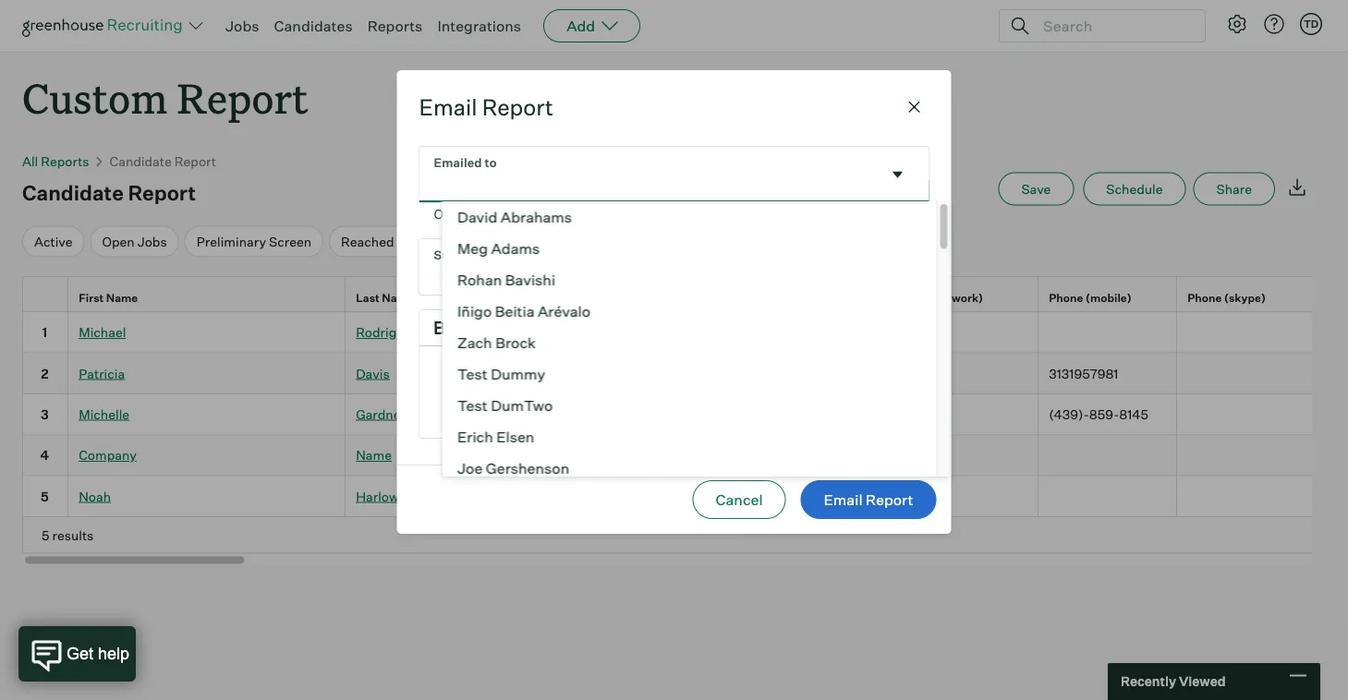 Task type: vqa. For each thing, say whether or not it's contained in the screenshot.
CELL
yes



Task type: describe. For each thing, give the bounding box(es) containing it.
1 toolbar from the left
[[420, 311, 643, 347]]

phone (work)
[[911, 290, 984, 304]]

test for test dummy
[[457, 365, 487, 384]]

assessment
[[397, 234, 472, 250]]

4 toolbar from the left
[[817, 311, 888, 347]]

(439)-
[[1049, 406, 1090, 422]]

reports link
[[368, 17, 423, 35]]

all reports link
[[22, 153, 89, 169]]

gardner link
[[356, 406, 406, 422]]

custom
[[22, 70, 168, 125]]

only
[[434, 206, 463, 222]]

3 toolbar from the left
[[746, 311, 817, 347]]

last
[[356, 290, 380, 304]]

email inside "button"
[[824, 491, 863, 510]]

first
[[79, 290, 104, 304]]

greenhouse recruiting image
[[22, 15, 189, 37]]

1
[[42, 324, 47, 340]]

active
[[34, 234, 73, 250]]

open
[[102, 234, 135, 250]]

0 horizontal spatial reports
[[41, 153, 89, 169]]

859-
[[1090, 406, 1120, 422]]

rodriguez link
[[356, 324, 418, 340]]

company link
[[79, 447, 137, 463]]

555-555-5555
[[772, 488, 862, 504]]

candidates link
[[274, 17, 353, 35]]

(mobile)
[[1086, 290, 1132, 304]]

test for test dumtwo
[[457, 397, 487, 415]]

noah
[[79, 488, 111, 504]]

3131957981
[[1049, 365, 1119, 381]]

Search text field
[[1039, 12, 1189, 39]]

report down jobs link
[[177, 70, 308, 125]]

rohan
[[457, 271, 502, 290]]

ui designer
[[495, 406, 565, 422]]

joe gershenson
[[457, 460, 569, 478]]

design program manager cell
[[484, 476, 649, 517]]

noah link
[[79, 488, 111, 504]]

1 vertical spatial candidate report
[[22, 180, 196, 205]]

arévalo
[[538, 302, 590, 321]]

1 column header from the left
[[623, 277, 762, 311]]

1 555- from the left
[[772, 488, 801, 504]]

dummy
[[491, 365, 545, 384]]

phone (skype)
[[1188, 290, 1267, 304]]

integrations link
[[438, 17, 522, 35]]

2 555- from the left
[[801, 488, 831, 504]]

1 vertical spatial candidate
[[22, 180, 124, 205]]

reached
[[341, 234, 394, 250]]

patricia link
[[79, 365, 125, 381]]

row containing 4
[[22, 435, 1349, 476]]

save and schedule this report to revisit it! element
[[999, 173, 1084, 206]]

all
[[22, 153, 38, 169]]

td button
[[1297, 9, 1327, 39]]

5 for 5
[[41, 488, 49, 504]]

open jobs
[[102, 234, 167, 250]]

8145
[[1120, 406, 1149, 422]]

elsen
[[496, 428, 534, 447]]

company
[[79, 447, 137, 463]]

cancel
[[716, 491, 763, 510]]

recently
[[1121, 674, 1177, 690]]

schedule
[[1107, 181, 1163, 197]]

list box containing david abrahams
[[441, 202, 952, 701]]

candidates
[[274, 17, 353, 35]]

meg adams option
[[442, 233, 937, 265]]

report down candidate report link
[[128, 180, 196, 205]]

add
[[567, 17, 596, 35]]

all reports
[[22, 153, 89, 169]]

report down custom report
[[175, 153, 216, 169]]

row containing 1
[[22, 312, 1349, 353]]

toggle flyout image
[[889, 165, 907, 184]]

preliminary
[[197, 234, 266, 250]]

michelle
[[79, 406, 130, 422]]

0 horizontal spatial jobs
[[138, 234, 167, 250]]

iñigo beitia arévalo
[[457, 302, 590, 321]]

screen
[[269, 234, 312, 250]]

zach brock
[[457, 334, 536, 352]]

row containing first name
[[22, 276, 1349, 317]]

test dummy
[[457, 365, 545, 384]]

add button
[[544, 9, 641, 43]]

phone (mobile)
[[1049, 290, 1132, 304]]

2
[[41, 365, 49, 381]]

Only users with the necessary permissions will see the full report field
[[419, 147, 930, 225]]

share button
[[1194, 173, 1276, 206]]

see
[[733, 206, 756, 222]]

reached assessment
[[341, 234, 472, 250]]

test dumtwo option
[[442, 390, 937, 422]]

users
[[467, 206, 502, 222]]

name for first name
[[106, 290, 138, 304]]

integrations
[[438, 17, 522, 35]]

dumtwo
[[491, 397, 553, 415]]

0 vertical spatial email
[[419, 93, 477, 121]]

harlow link
[[356, 488, 399, 504]]

design program manager
[[495, 488, 649, 504]]

gardner
[[356, 406, 406, 422]]

product manager
[[495, 365, 600, 381]]

erich
[[457, 428, 493, 447]]

iñigo beitia arévalo option
[[442, 296, 937, 327]]

2 the from the left
[[759, 206, 780, 222]]

preliminary screen
[[197, 234, 312, 250]]

jobs link
[[226, 17, 259, 35]]

5 cell
[[22, 476, 68, 517]]

0 vertical spatial email report
[[419, 93, 554, 121]]

table containing 1
[[22, 276, 1349, 553]]

1 cell
[[22, 312, 68, 353]]

last name
[[356, 290, 414, 304]]

title
[[495, 290, 520, 304]]

email report inside email report "button"
[[824, 491, 914, 510]]

schedule button
[[1084, 173, 1187, 206]]

with
[[505, 206, 532, 222]]



Task type: locate. For each thing, give the bounding box(es) containing it.
reports right all
[[41, 153, 89, 169]]

test inside test dumtwo option
[[457, 397, 487, 415]]

2 row from the top
[[22, 312, 1349, 353]]

td button
[[1301, 13, 1323, 35]]

5 left results
[[42, 527, 49, 543]]

3
[[41, 406, 49, 422]]

jobs
[[226, 17, 259, 35], [138, 234, 167, 250]]

necessary
[[559, 206, 624, 222]]

brock
[[495, 334, 536, 352]]

phone left (work)
[[911, 290, 945, 304]]

david abrahams
[[457, 208, 572, 227]]

the right with
[[535, 206, 556, 222]]

report
[[806, 206, 846, 222]]

results
[[52, 527, 94, 543]]

candidate down all reports link
[[22, 180, 124, 205]]

1 horizontal spatial reports
[[368, 17, 423, 35]]

2 column header from the left
[[762, 277, 900, 311]]

1 vertical spatial test
[[457, 397, 487, 415]]

recently viewed
[[1121, 674, 1226, 690]]

name inside row group
[[356, 447, 392, 463]]

row containing 3
[[22, 394, 1349, 435]]

4 row from the top
[[22, 394, 1349, 435]]

5
[[41, 488, 49, 504], [42, 527, 49, 543]]

jobs right open
[[138, 234, 167, 250]]

5 row from the top
[[22, 435, 1349, 476]]

report inside email report "button"
[[866, 491, 914, 510]]

meg
[[457, 240, 488, 258]]

test dummy option
[[442, 359, 937, 390]]

michael link
[[79, 324, 126, 340]]

row down test dumtwo option
[[22, 435, 1349, 476]]

davis link
[[356, 365, 390, 381]]

rohan bavishi option
[[442, 265, 937, 296]]

row containing 2
[[22, 353, 1349, 394]]

candidate down custom report
[[110, 153, 172, 169]]

column header down report
[[762, 277, 900, 311]]

report down the integrations link
[[482, 93, 554, 121]]

0 horizontal spatial email report
[[419, 93, 554, 121]]

joe gershenson option
[[442, 453, 937, 485]]

research
[[495, 324, 552, 340]]

phone left (mobile)
[[1049, 290, 1084, 304]]

candidate
[[110, 153, 172, 169], [22, 180, 124, 205]]

row containing 5
[[22, 476, 1349, 517]]

0 vertical spatial candidate
[[110, 153, 172, 169]]

david
[[457, 208, 497, 227]]

td
[[1304, 18, 1319, 30]]

table
[[22, 276, 1349, 553]]

save
[[1022, 181, 1051, 197]]

1 vertical spatial email
[[824, 491, 863, 510]]

manager right program
[[596, 488, 649, 504]]

0 horizontal spatial the
[[535, 206, 556, 222]]

list box
[[441, 202, 952, 701]]

1 vertical spatial jobs
[[138, 234, 167, 250]]

name link
[[356, 447, 392, 463]]

full
[[783, 206, 803, 222]]

phone for phone (mobile)
[[1049, 290, 1084, 304]]

3 row from the top
[[22, 353, 1349, 394]]

toolbar
[[420, 311, 643, 347], [643, 311, 746, 347], [746, 311, 817, 347], [817, 311, 888, 347]]

4 cell
[[22, 435, 68, 476]]

name for last name
[[382, 290, 414, 304]]

test inside test dummy "option"
[[457, 365, 487, 384]]

5555
[[831, 488, 862, 504]]

1 horizontal spatial email report
[[824, 491, 914, 510]]

download image
[[1287, 176, 1309, 198]]

0 horizontal spatial email
[[419, 93, 477, 121]]

1 horizontal spatial email
[[824, 491, 863, 510]]

1 vertical spatial reports
[[41, 153, 89, 169]]

joe
[[457, 460, 482, 478]]

row
[[22, 276, 1349, 317], [22, 312, 1349, 353], [22, 353, 1349, 394], [22, 394, 1349, 435], [22, 435, 1349, 476], [22, 476, 1349, 517]]

gershenson
[[486, 460, 569, 478]]

name
[[106, 290, 138, 304], [382, 290, 414, 304], [356, 447, 392, 463]]

candidate report
[[110, 153, 216, 169], [22, 180, 196, 205]]

phone for phone (skype)
[[1188, 290, 1222, 304]]

abrahams
[[500, 208, 572, 227]]

jobs left candidates on the top of page
[[226, 17, 259, 35]]

erich elsen
[[457, 428, 534, 447]]

group
[[420, 311, 929, 347]]

the
[[535, 206, 556, 222], [759, 206, 780, 222]]

david abrahams option
[[442, 202, 937, 233]]

0 vertical spatial test
[[457, 365, 487, 384]]

2 phone from the left
[[1049, 290, 1084, 304]]

0 vertical spatial reports
[[368, 17, 423, 35]]

first name
[[79, 290, 138, 304]]

555-
[[772, 488, 801, 504], [801, 488, 831, 504]]

1 horizontal spatial jobs
[[226, 17, 259, 35]]

0 vertical spatial 5
[[41, 488, 49, 504]]

email report button
[[801, 481, 937, 520]]

adams
[[491, 240, 540, 258]]

1 horizontal spatial the
[[759, 206, 780, 222]]

michael
[[79, 324, 126, 340]]

row down iñigo beitia arévalo 'option'
[[22, 353, 1349, 394]]

zach brock option
[[442, 327, 937, 359]]

rohan bavishi
[[457, 271, 555, 290]]

name right last
[[382, 290, 414, 304]]

1 the from the left
[[535, 206, 556, 222]]

(439)-859-8145
[[1049, 406, 1149, 422]]

name right first at the top left of page
[[106, 290, 138, 304]]

design
[[495, 488, 537, 504]]

6 row from the top
[[22, 476, 1349, 517]]

candidate report up open
[[22, 180, 196, 205]]

close modal icon image
[[904, 96, 926, 118]]

3 phone from the left
[[1188, 290, 1222, 304]]

1 vertical spatial manager
[[596, 488, 649, 504]]

column header
[[623, 277, 762, 311], [762, 277, 900, 311]]

2 toolbar from the left
[[643, 311, 746, 347]]

cancel button
[[693, 481, 786, 520]]

0 horizontal spatial phone
[[911, 290, 945, 304]]

1 test from the top
[[457, 365, 487, 384]]

test down zach
[[457, 365, 487, 384]]

michelle link
[[79, 406, 130, 422]]

configure image
[[1227, 13, 1249, 35]]

custom report
[[22, 70, 308, 125]]

davis
[[356, 365, 390, 381]]

row up test dummy "option"
[[22, 312, 1349, 353]]

phone left (skype)
[[1188, 290, 1222, 304]]

phone
[[911, 290, 945, 304], [1049, 290, 1084, 304], [1188, 290, 1222, 304]]

2 test from the top
[[457, 397, 487, 415]]

zach
[[457, 334, 492, 352]]

1 row from the top
[[22, 276, 1349, 317]]

cell
[[623, 312, 762, 353], [762, 312, 900, 353], [900, 312, 1039, 353], [1039, 312, 1178, 353], [1178, 312, 1316, 353], [623, 353, 762, 394], [762, 353, 900, 394], [900, 353, 1039, 394], [1178, 353, 1316, 394], [623, 394, 762, 435], [762, 394, 900, 435], [900, 394, 1039, 435], [1178, 394, 1316, 435], [484, 435, 623, 476], [623, 435, 762, 476], [762, 435, 900, 476], [900, 435, 1039, 476], [1039, 435, 1178, 476], [1178, 435, 1316, 476], [623, 476, 762, 517], [900, 476, 1039, 517], [1039, 476, 1178, 517], [1178, 476, 1316, 517]]

share
[[1217, 181, 1253, 197]]

reports
[[368, 17, 423, 35], [41, 153, 89, 169]]

5 down 4 cell
[[41, 488, 49, 504]]

the left full
[[759, 206, 780, 222]]

1 vertical spatial email report
[[824, 491, 914, 510]]

designer
[[511, 406, 565, 422]]

erich elsen option
[[442, 422, 937, 453]]

2 cell
[[22, 353, 68, 394]]

5 inside cell
[[41, 488, 49, 504]]

None text field
[[419, 240, 930, 295]]

0 vertical spatial jobs
[[226, 17, 259, 35]]

0 vertical spatial candidate report
[[110, 153, 216, 169]]

1 vertical spatial 5
[[42, 527, 49, 543]]

1 phone from the left
[[911, 290, 945, 304]]

row down erich elsen option
[[22, 476, 1349, 517]]

email
[[419, 93, 477, 121], [824, 491, 863, 510]]

5 for 5 results
[[42, 527, 49, 543]]

row group containing 1
[[22, 312, 1349, 517]]

None checkbox
[[489, 238, 501, 250]]

bavishi
[[505, 271, 555, 290]]

555- right cancel
[[772, 488, 801, 504]]

candidate report down custom report
[[110, 153, 216, 169]]

iñigo
[[457, 302, 492, 321]]

ui
[[495, 406, 508, 422]]

1 horizontal spatial phone
[[1049, 290, 1084, 304]]

candidate report link
[[110, 153, 216, 169]]

research engineer
[[495, 324, 609, 340]]

report right the 5555
[[866, 491, 914, 510]]

save button
[[999, 173, 1074, 206]]

phone for phone (work)
[[911, 290, 945, 304]]

0 vertical spatial manager
[[546, 365, 600, 381]]

manager down engineer
[[546, 365, 600, 381]]

row group
[[22, 312, 1349, 517]]

meg adams
[[457, 240, 540, 258]]

harlow
[[356, 488, 399, 504]]

column header down meg adams option
[[623, 277, 762, 311]]

2 horizontal spatial phone
[[1188, 290, 1222, 304]]

row down test dummy "option"
[[22, 394, 1349, 435]]

test dumtwo
[[457, 397, 553, 415]]

3 cell
[[22, 394, 68, 435]]

4
[[40, 447, 49, 463]]

reports right candidates on the top of page
[[368, 17, 423, 35]]

name up harlow
[[356, 447, 392, 463]]

test left ui on the bottom left of the page
[[457, 397, 487, 415]]

5 results
[[42, 527, 94, 543]]

(skype)
[[1225, 290, 1267, 304]]

will
[[709, 206, 730, 222]]

row up zach brock option
[[22, 276, 1349, 317]]

555- right cancel button
[[801, 488, 831, 504]]

report
[[177, 70, 308, 125], [482, 93, 554, 121], [175, 153, 216, 169], [128, 180, 196, 205], [866, 491, 914, 510]]

engineer
[[554, 324, 609, 340]]

manager inside 'cell'
[[596, 488, 649, 504]]



